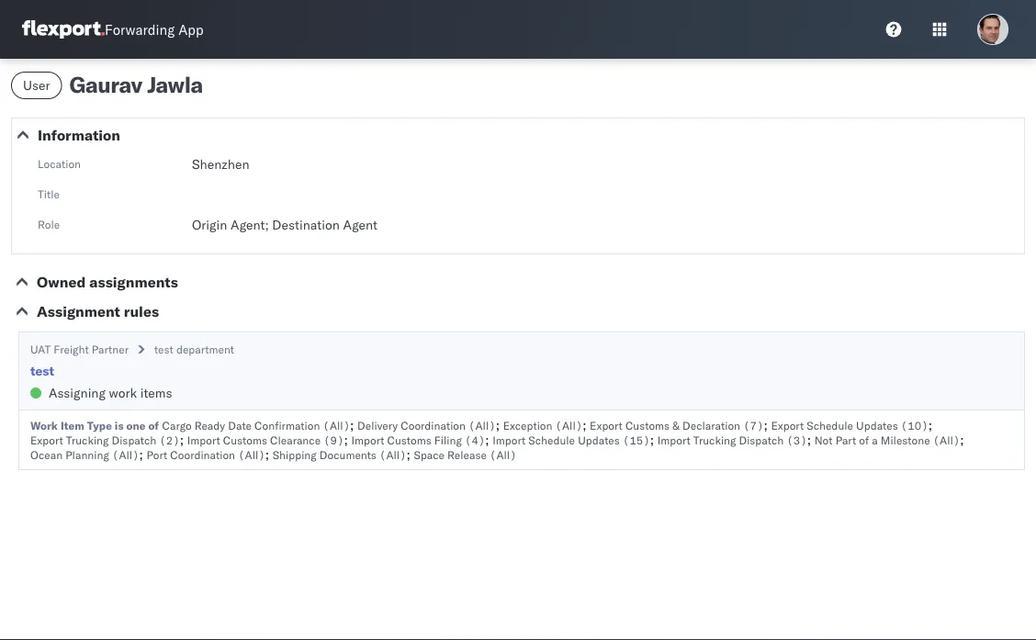 Task type: locate. For each thing, give the bounding box(es) containing it.
1 vertical spatial of
[[859, 433, 869, 447]]

updates
[[857, 419, 899, 432], [578, 433, 620, 447]]

1 vertical spatial coordination
[[170, 448, 235, 462]]

1 horizontal spatial of
[[859, 433, 869, 447]]

0 horizontal spatial dispatch
[[112, 433, 157, 447]]

0 vertical spatial test
[[154, 343, 174, 357]]

agent
[[343, 217, 378, 233]]

; left '&' in the bottom of the page
[[650, 431, 654, 448]]

export up ocean
[[30, 433, 63, 447]]

import down ready
[[187, 433, 220, 447]]

of left a
[[859, 433, 869, 447]]

0 vertical spatial of
[[148, 419, 159, 432]]

; left port
[[139, 446, 143, 462]]

; left shipping
[[265, 446, 269, 462]]

(3)
[[787, 433, 807, 447]]

(all) right exception
[[556, 419, 583, 432]]

import down exception
[[493, 433, 526, 447]]

4 import from the left
[[658, 433, 691, 447]]

(all) right release
[[490, 448, 517, 462]]

0 vertical spatial coordination
[[401, 419, 466, 432]]

milestone
[[881, 433, 930, 447]]

schedule up not
[[807, 419, 854, 432]]

flexport. image
[[22, 20, 105, 39]]

title
[[38, 187, 60, 201]]

1 vertical spatial updates
[[578, 433, 620, 447]]

work
[[30, 419, 58, 432]]

delivery
[[358, 419, 398, 432]]

assignment rules
[[37, 302, 159, 321]]

customs down date
[[223, 433, 267, 447]]

dispatch down one
[[112, 433, 157, 447]]

of
[[148, 419, 159, 432], [859, 433, 869, 447]]

coordination
[[401, 419, 466, 432], [170, 448, 235, 462]]

customs
[[626, 419, 670, 432], [223, 433, 267, 447], [387, 433, 432, 447]]

import
[[187, 433, 220, 447], [351, 433, 385, 447], [493, 433, 526, 447], [658, 433, 691, 447]]

(9)
[[324, 433, 344, 447]]

1 vertical spatial test
[[30, 363, 54, 379]]

confirmation
[[255, 419, 320, 432]]

1 horizontal spatial trucking
[[694, 433, 736, 447]]

test left department
[[154, 343, 174, 357]]

of right one
[[148, 419, 159, 432]]

forwarding app
[[105, 21, 204, 38]]

user
[[23, 77, 50, 93]]

customs up (15)
[[626, 419, 670, 432]]

is
[[115, 419, 124, 432]]

exception
[[503, 419, 553, 432]]

assigning work items
[[49, 385, 172, 401]]

export left '&' in the bottom of the page
[[590, 419, 623, 432]]

&
[[673, 419, 680, 432]]

export up (3)
[[771, 419, 804, 432]]

owned assignments
[[37, 273, 178, 291]]

import down '&' in the bottom of the page
[[658, 433, 691, 447]]

items
[[140, 385, 172, 401]]

part
[[836, 433, 857, 447]]

not
[[815, 433, 833, 447]]

dispatch
[[112, 433, 157, 447], [739, 433, 784, 447]]

uat freight partner
[[30, 343, 129, 357]]

0 horizontal spatial trucking
[[66, 433, 109, 447]]

; left exception
[[496, 417, 500, 433]]

export
[[590, 419, 623, 432], [771, 419, 804, 432], [30, 433, 63, 447]]

; right declaration
[[764, 417, 768, 433]]

test for test department
[[154, 343, 174, 357]]

trucking down declaration
[[694, 433, 736, 447]]

2 dispatch from the left
[[739, 433, 784, 447]]

0 horizontal spatial of
[[148, 419, 159, 432]]

location
[[38, 157, 81, 170]]

schedule down exception
[[529, 433, 575, 447]]

destination
[[272, 217, 340, 233]]

1 trucking from the left
[[66, 433, 109, 447]]

updates up a
[[857, 419, 899, 432]]

import down delivery
[[351, 433, 385, 447]]

trucking
[[66, 433, 109, 447], [694, 433, 736, 447]]

gaurav
[[69, 71, 142, 98]]

(10)
[[901, 419, 929, 432]]

rules
[[124, 302, 159, 321]]

test
[[154, 343, 174, 357], [30, 363, 54, 379]]

trucking up planning
[[66, 433, 109, 447]]

1 horizontal spatial test
[[154, 343, 174, 357]]

; up release
[[485, 431, 489, 448]]

(15)
[[623, 433, 650, 447]]

; left ready
[[180, 431, 184, 448]]

one
[[126, 419, 146, 432]]

0 horizontal spatial coordination
[[170, 448, 235, 462]]

schedule
[[807, 419, 854, 432], [529, 433, 575, 447]]

coordination down ready
[[170, 448, 235, 462]]

dispatch down "(7)"
[[739, 433, 784, 447]]

1 horizontal spatial dispatch
[[739, 433, 784, 447]]

release
[[448, 448, 487, 462]]

(all) right milestone
[[933, 433, 961, 447]]

app
[[178, 21, 204, 38]]

0 horizontal spatial test
[[30, 363, 54, 379]]

forwarding app link
[[22, 20, 204, 39]]

test down uat
[[30, 363, 54, 379]]

(2)
[[159, 433, 180, 447]]

updates left (15)
[[578, 433, 620, 447]]

customs up space
[[387, 433, 432, 447]]

1 horizontal spatial updates
[[857, 419, 899, 432]]

port
[[147, 448, 167, 462]]

1 horizontal spatial customs
[[387, 433, 432, 447]]

2 horizontal spatial customs
[[626, 419, 670, 432]]

3 import from the left
[[493, 433, 526, 447]]

1 horizontal spatial coordination
[[401, 419, 466, 432]]

documents
[[320, 448, 377, 462]]

shipping
[[273, 448, 317, 462]]

;
[[350, 417, 354, 433], [496, 417, 500, 433], [583, 417, 587, 433], [764, 417, 768, 433], [929, 417, 933, 433], [180, 431, 184, 448], [344, 431, 348, 448], [485, 431, 489, 448], [650, 431, 654, 448], [807, 431, 811, 448], [961, 431, 965, 448], [139, 446, 143, 462], [265, 446, 269, 462], [407, 446, 411, 462]]

information
[[38, 126, 120, 144]]

assignments
[[89, 273, 178, 291]]

1 horizontal spatial schedule
[[807, 419, 854, 432]]

coordination up filing on the bottom of the page
[[401, 419, 466, 432]]

clearance
[[270, 433, 321, 447]]

1 import from the left
[[187, 433, 220, 447]]

0 horizontal spatial schedule
[[529, 433, 575, 447]]

planning
[[65, 448, 109, 462]]

(all)
[[323, 419, 350, 432], [469, 419, 496, 432], [556, 419, 583, 432], [933, 433, 961, 447], [112, 448, 139, 462], [238, 448, 265, 462], [380, 448, 407, 462], [490, 448, 517, 462]]



Task type: vqa. For each thing, say whether or not it's contained in the screenshot.
Partner
yes



Task type: describe. For each thing, give the bounding box(es) containing it.
item
[[61, 419, 84, 432]]

origin agent; destination agent
[[192, 217, 378, 233]]

ocean
[[30, 448, 63, 462]]

0 horizontal spatial updates
[[578, 433, 620, 447]]

2 horizontal spatial export
[[771, 419, 804, 432]]

assignment
[[37, 302, 120, 321]]

department
[[176, 343, 234, 357]]

type
[[87, 419, 112, 432]]

partner
[[92, 343, 129, 357]]

2 import from the left
[[351, 433, 385, 447]]

space
[[414, 448, 445, 462]]

1 dispatch from the left
[[112, 433, 157, 447]]

(all) up (9)
[[323, 419, 350, 432]]

; up milestone
[[929, 417, 933, 433]]

cargo ready date confirmation (all) ; delivery coordination (all) ; exception (all) ; export customs & declaration (7) ; export schedule updates (10) ; export trucking dispatch (2) ; import customs clearance (9) ; import customs filing (4) ; import schedule updates (15) ; import trucking dispatch (3) ; not part of a milestone (all) ; ocean planning (all) ; port coordination (all) ; shipping documents (all) ; space release (all)
[[30, 417, 965, 462]]

0 vertical spatial schedule
[[807, 419, 854, 432]]

1 horizontal spatial export
[[590, 419, 623, 432]]

0 horizontal spatial customs
[[223, 433, 267, 447]]

a
[[872, 433, 878, 447]]

filing
[[435, 433, 462, 447]]

(7)
[[744, 419, 764, 432]]

; up documents
[[344, 431, 348, 448]]

0 horizontal spatial export
[[30, 433, 63, 447]]

role
[[38, 217, 60, 231]]

; left space
[[407, 446, 411, 462]]

test link
[[30, 362, 54, 380]]

forwarding
[[105, 21, 175, 38]]

work item type is one of
[[30, 419, 159, 432]]

; left not
[[807, 431, 811, 448]]

agent;
[[231, 217, 269, 233]]

origin
[[192, 217, 227, 233]]

work
[[109, 385, 137, 401]]

(4)
[[465, 433, 485, 447]]

of inside cargo ready date confirmation (all) ; delivery coordination (all) ; exception (all) ; export customs & declaration (7) ; export schedule updates (10) ; export trucking dispatch (2) ; import customs clearance (9) ; import customs filing (4) ; import schedule updates (15) ; import trucking dispatch (3) ; not part of a milestone (all) ; ocean planning (all) ; port coordination (all) ; shipping documents (all) ; space release (all)
[[859, 433, 869, 447]]

(all) down delivery
[[380, 448, 407, 462]]

date
[[228, 419, 252, 432]]

owned
[[37, 273, 86, 291]]

declaration
[[683, 419, 741, 432]]

shenzhen
[[192, 156, 250, 172]]

cargo
[[162, 419, 192, 432]]

uat
[[30, 343, 51, 357]]

; right (10)
[[961, 431, 965, 448]]

test department
[[154, 343, 234, 357]]

(all) down date
[[238, 448, 265, 462]]

2 trucking from the left
[[694, 433, 736, 447]]

test for test
[[30, 363, 54, 379]]

freight
[[54, 343, 89, 357]]

(all) up (4)
[[469, 419, 496, 432]]

gaurav jawla
[[69, 71, 203, 98]]

(all) down is
[[112, 448, 139, 462]]

; right exception
[[583, 417, 587, 433]]

; left delivery
[[350, 417, 354, 433]]

assigning
[[49, 385, 106, 401]]

jawla
[[147, 71, 203, 98]]

ready
[[195, 419, 225, 432]]

1 vertical spatial schedule
[[529, 433, 575, 447]]

0 vertical spatial updates
[[857, 419, 899, 432]]



